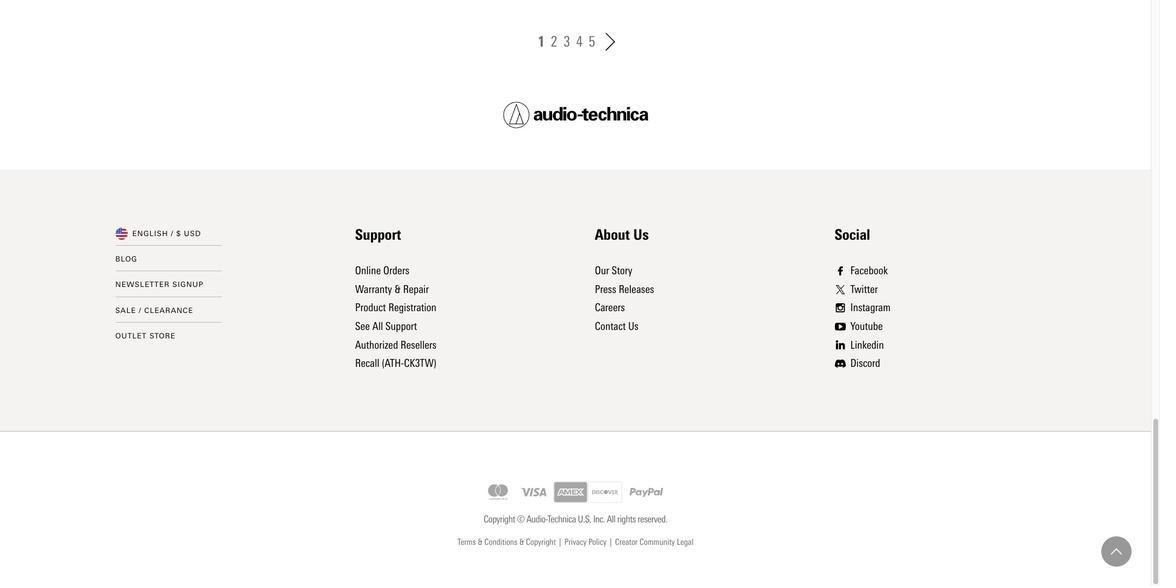 Task type: locate. For each thing, give the bounding box(es) containing it.
/ left $
[[171, 230, 174, 238]]

2
[[551, 33, 558, 50]]

2 link
[[551, 30, 558, 53]]

terms & conditions & copyright
[[458, 537, 556, 548]]

/ for $
[[171, 230, 174, 238]]

blog
[[115, 255, 137, 263]]

creator community legal
[[615, 537, 694, 548]]

online
[[355, 264, 381, 278]]

& right 'conditions'
[[520, 537, 524, 548]]

0 vertical spatial /
[[171, 230, 174, 238]]

/ for clearance
[[139, 306, 142, 315]]

facebook
[[851, 264, 888, 278]]

0 horizontal spatial copyright
[[484, 514, 515, 525]]

legal
[[677, 537, 694, 548]]

0 vertical spatial all
[[373, 320, 383, 333]]

support
[[355, 226, 401, 244], [386, 320, 417, 333]]

copyright down audio-
[[526, 537, 556, 548]]

0 vertical spatial us
[[634, 226, 649, 244]]

1 vertical spatial us
[[628, 320, 639, 333]]

product registration link
[[355, 301, 437, 315]]

4
[[576, 33, 583, 50]]

1 vertical spatial /
[[139, 306, 142, 315]]

resellers
[[401, 338, 437, 352]]

/
[[171, 230, 174, 238], [139, 306, 142, 315]]

blog link
[[115, 255, 137, 263]]

about us
[[595, 226, 649, 244]]

american express image
[[554, 481, 588, 503]]

/ inside english  / $ usd link
[[171, 230, 174, 238]]

clearance
[[144, 306, 193, 315]]

copyright
[[484, 514, 515, 525], [526, 537, 556, 548]]

us right contact
[[628, 320, 639, 333]]

mastercard image
[[481, 481, 515, 503]]

twitter
[[851, 283, 878, 296]]

0 horizontal spatial all
[[373, 320, 383, 333]]

1 vertical spatial support
[[386, 320, 417, 333]]

support inside online orders warranty & repair product registration see all support authorized resellers recall (ath-ck3tw)
[[386, 320, 417, 333]]

us
[[634, 226, 649, 244], [628, 320, 639, 333]]

1 horizontal spatial all
[[607, 514, 616, 525]]

support up online orders link
[[355, 226, 401, 244]]

copyright left ©
[[484, 514, 515, 525]]

3
[[564, 33, 570, 50]]

all right inc.
[[607, 514, 616, 525]]

us right the about
[[634, 226, 649, 244]]

4 link
[[576, 30, 583, 53]]

all right see
[[373, 320, 383, 333]]

online orders link
[[355, 264, 410, 278]]

2 horizontal spatial &
[[520, 537, 524, 548]]

0 horizontal spatial /
[[139, 306, 142, 315]]

0 horizontal spatial &
[[395, 283, 401, 296]]

linkedin icon image
[[835, 341, 846, 350]]

outlet store link
[[115, 332, 176, 341]]

5
[[589, 33, 596, 50]]

releases
[[619, 283, 654, 296]]

press
[[595, 283, 617, 296]]

careers
[[595, 301, 625, 315]]

&
[[395, 283, 401, 296], [478, 537, 483, 548], [520, 537, 524, 548]]

1 vertical spatial copyright
[[526, 537, 556, 548]]

/ right sale
[[139, 306, 142, 315]]

all
[[373, 320, 383, 333], [607, 514, 616, 525]]

online orders warranty & repair product registration see all support authorized resellers recall (ath-ck3tw)
[[355, 264, 437, 370]]

discord image
[[835, 359, 846, 368]]

instagram link
[[835, 299, 891, 317]]

0 vertical spatial copyright
[[484, 514, 515, 525]]

& left the repair
[[395, 283, 401, 296]]

repair
[[403, 283, 429, 296]]

sale
[[115, 306, 136, 315]]

1 2 3 4 5
[[538, 33, 596, 50]]

support up "authorized resellers" link
[[386, 320, 417, 333]]

authorized resellers link
[[355, 338, 437, 352]]

audio-
[[527, 514, 548, 525]]

recall
[[355, 357, 380, 370]]

& inside online orders warranty & repair product registration see all support authorized resellers recall (ath-ck3tw)
[[395, 283, 401, 296]]

us inside our story press releases careers contact us
[[628, 320, 639, 333]]

visa image
[[515, 480, 554, 504]]

instagram
[[851, 301, 891, 315]]

1 horizontal spatial /
[[171, 230, 174, 238]]

usd
[[184, 230, 201, 238]]

& right terms
[[478, 537, 483, 548]]

discord
[[851, 357, 881, 370]]

arrow up image
[[1111, 546, 1122, 557]]

social
[[835, 226, 871, 244]]

warranty
[[355, 283, 392, 296]]

twitter link
[[835, 280, 891, 299]]

contact
[[595, 320, 626, 333]]

ck3tw)
[[404, 357, 437, 370]]

store logo image
[[503, 102, 648, 129]]



Task type: describe. For each thing, give the bounding box(es) containing it.
paypal image
[[623, 477, 671, 507]]

& for warranty
[[395, 283, 401, 296]]

rights
[[618, 514, 636, 525]]

english
[[132, 230, 168, 238]]

inc.
[[593, 514, 605, 525]]

u.s,
[[578, 514, 592, 525]]

reserved.
[[638, 514, 668, 525]]

signup
[[173, 281, 204, 289]]

discover image
[[588, 481, 623, 503]]

(ath-
[[382, 357, 404, 370]]

contact us link
[[595, 320, 639, 333]]

community
[[640, 537, 675, 548]]

3 link
[[564, 30, 570, 53]]

1 horizontal spatial copyright
[[526, 537, 556, 548]]

youtube
[[851, 320, 883, 333]]

outlet
[[115, 332, 147, 341]]

pager previous image
[[531, 41, 549, 59]]

see all support link
[[355, 320, 417, 333]]

©
[[517, 514, 525, 525]]

about us heading
[[595, 226, 649, 244]]

linkedin link
[[835, 336, 891, 354]]

story
[[612, 264, 633, 278]]

registration
[[389, 301, 437, 315]]

1 vertical spatial all
[[607, 514, 616, 525]]

recall (ath-ck3tw) link
[[355, 357, 437, 370]]

newsletter
[[115, 281, 170, 289]]

twitter image
[[835, 285, 846, 294]]

privacy policy
[[565, 537, 607, 548]]

5 link
[[589, 30, 596, 53]]

$
[[176, 230, 181, 238]]

creator community legal link
[[615, 536, 694, 550]]

facebook link
[[835, 262, 891, 280]]

our story link
[[595, 264, 633, 278]]

newsletter signup link
[[115, 281, 204, 289]]

warranty & repair link
[[355, 283, 429, 296]]

privacy policy link
[[565, 536, 607, 550]]

1
[[538, 33, 545, 50]]

press releases link
[[595, 283, 654, 296]]

product
[[355, 301, 386, 315]]

store
[[150, 332, 176, 341]]

linkedin
[[851, 338, 884, 352]]

our story press releases careers contact us
[[595, 264, 654, 333]]

newsletter signup
[[115, 281, 204, 289]]

see
[[355, 320, 370, 333]]

terms
[[458, 537, 476, 548]]

authorized
[[355, 338, 398, 352]]

sale / clearance link
[[115, 306, 193, 315]]

instagram image
[[835, 304, 846, 313]]

0 vertical spatial support
[[355, 226, 401, 244]]

our
[[595, 264, 609, 278]]

terms & conditions & copyright link
[[458, 536, 556, 550]]

1 horizontal spatial &
[[478, 537, 483, 548]]

support heading
[[355, 226, 401, 244]]

about
[[595, 226, 630, 244]]

outlet store
[[115, 332, 176, 341]]

orders
[[383, 264, 410, 278]]

discord link
[[835, 354, 891, 373]]

youtube link
[[835, 317, 891, 336]]

conditions
[[485, 537, 518, 548]]

sale / clearance
[[115, 306, 193, 315]]

policy
[[589, 537, 607, 548]]

creator
[[615, 537, 638, 548]]

all inside online orders warranty & repair product registration see all support authorized resellers recall (ath-ck3tw)
[[373, 320, 383, 333]]

& for conditions
[[520, 537, 524, 548]]

technica
[[548, 514, 576, 525]]

facebook icon image
[[835, 267, 846, 276]]

english  / $ usd link
[[132, 228, 201, 240]]

copyright © audio-technica u.s, inc. all rights reserved.
[[484, 514, 668, 525]]

next image
[[602, 33, 620, 51]]

careers link
[[595, 301, 625, 315]]

english  / $ usd
[[132, 230, 201, 238]]

youtube image
[[835, 322, 846, 331]]

privacy
[[565, 537, 587, 548]]



Task type: vqa. For each thing, say whether or not it's contained in the screenshot.
PAGER PREVIOUS icon
yes



